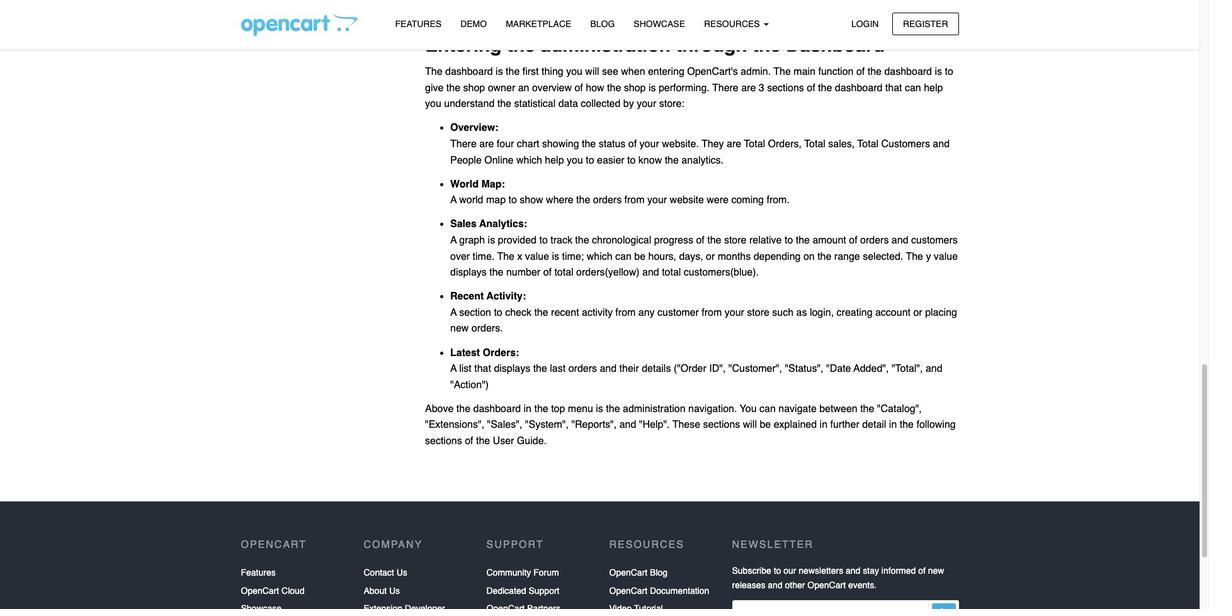 Task type: locate. For each thing, give the bounding box(es) containing it.
1 vertical spatial that
[[474, 364, 491, 375]]

that right the 'list'
[[474, 364, 491, 375]]

1 vertical spatial resources
[[609, 540, 685, 551]]

dashboard inside above the dashboard in the top menu is the administration navigation. you can navigate between the "catalog", "extensions", "sales", "system", "reports", and "help". these sections will be explained in further detail in the following sections of the user guide.
[[473, 404, 521, 415]]

0 vertical spatial there
[[712, 82, 739, 94]]

features up opencart cloud at the left of page
[[241, 568, 276, 578]]

opencart inside opencart documentation link
[[609, 586, 648, 596]]

1 vertical spatial can
[[615, 251, 632, 262]]

1 vertical spatial orders
[[860, 235, 889, 246]]

detail
[[862, 420, 886, 431]]

0 horizontal spatial features
[[241, 568, 276, 578]]

opencart blog link
[[609, 565, 668, 582]]

a for a section to check the recent activity from any customer from your store such as login, creating account or placing new orders.
[[450, 307, 457, 319]]

0 vertical spatial help
[[924, 82, 943, 94]]

resources link
[[695, 13, 778, 35]]

"help".
[[639, 420, 670, 431]]

1 horizontal spatial can
[[760, 404, 776, 415]]

there inside overview: there are four chart showing the status of your website. they are total orders, total sales, total customers and people online which help you to easier to know the analytics.
[[450, 139, 477, 150]]

1 vertical spatial features
[[241, 568, 276, 578]]

help up the customers
[[924, 82, 943, 94]]

2 vertical spatial can
[[760, 404, 776, 415]]

is up "reports",
[[596, 404, 603, 415]]

to left track
[[539, 235, 548, 246]]

and
[[933, 139, 950, 150], [892, 235, 909, 246], [642, 267, 659, 279], [600, 364, 617, 375], [926, 364, 943, 375], [620, 420, 636, 431], [846, 566, 861, 577], [768, 581, 783, 591]]

to
[[945, 66, 953, 78], [586, 155, 594, 166], [627, 155, 636, 166], [509, 195, 517, 206], [539, 235, 548, 246], [785, 235, 793, 246], [494, 307, 502, 319], [774, 566, 781, 577]]

a inside world map: a world map to show where the orders from your website were coming from.
[[450, 195, 457, 206]]

sections right 3
[[767, 82, 804, 94]]

the up give
[[425, 66, 443, 78]]

people
[[450, 155, 482, 166]]

the up detail
[[860, 404, 874, 415]]

a
[[450, 195, 457, 206], [450, 235, 457, 246], [450, 307, 457, 319], [450, 364, 457, 375]]

0 vertical spatial features link
[[386, 13, 451, 35]]

2 horizontal spatial total
[[857, 139, 879, 150]]

the right on
[[818, 251, 832, 262]]

1 vertical spatial be
[[760, 420, 771, 431]]

navigation.
[[688, 404, 737, 415]]

check
[[505, 307, 532, 319]]

1 horizontal spatial features link
[[386, 13, 451, 35]]

1 horizontal spatial be
[[760, 420, 771, 431]]

a down recent at the top left
[[450, 307, 457, 319]]

dashboard
[[445, 66, 493, 78], [885, 66, 932, 78], [835, 82, 883, 94], [473, 404, 521, 415]]

1 horizontal spatial or
[[914, 307, 923, 319]]

coming
[[732, 195, 764, 206]]

of down "extensions",
[[465, 436, 473, 447]]

1 horizontal spatial new
[[928, 566, 944, 577]]

1 vertical spatial us
[[389, 586, 400, 596]]

or inside "sales analytics: a graph is provided to track the chronological progress of the store relative to the amount of orders and customers over time. the x value is time; which can be hours, days, or months depending on the range selected. the y value displays the number of total orders(yellow) and total customers(blue)."
[[706, 251, 715, 262]]

0 vertical spatial which
[[516, 155, 542, 166]]

support down forum at bottom
[[529, 586, 560, 596]]

opencart up opencart documentation
[[609, 568, 648, 578]]

displays down orders:
[[494, 364, 530, 375]]

explained
[[774, 420, 817, 431]]

from left any at the right of the page
[[616, 307, 636, 319]]

the
[[507, 34, 535, 56], [753, 34, 781, 56], [506, 66, 520, 78], [868, 66, 882, 78], [446, 82, 460, 94], [607, 82, 621, 94], [818, 82, 832, 94], [497, 98, 511, 110], [582, 139, 596, 150], [665, 155, 679, 166], [576, 195, 590, 206], [575, 235, 589, 246], [707, 235, 721, 246], [796, 235, 810, 246], [818, 251, 832, 262], [490, 267, 504, 279], [534, 307, 548, 319], [533, 364, 547, 375], [457, 404, 471, 415], [534, 404, 548, 415], [606, 404, 620, 415], [860, 404, 874, 415], [900, 420, 914, 431], [476, 436, 490, 447]]

1 vertical spatial features link
[[241, 565, 276, 582]]

opencart for opencart
[[241, 540, 307, 551]]

1 vertical spatial support
[[529, 586, 560, 596]]

2 horizontal spatial can
[[905, 82, 921, 94]]

informed
[[882, 566, 916, 577]]

resources up through
[[704, 19, 762, 29]]

your inside world map: a world map to show where the orders from your website were coming from.
[[648, 195, 667, 206]]

that inside the dashboard is the first thing you will see when entering opencart's admin. the main function of the dashboard is to give the shop owner an overview of how the shop is performing. there are 3 sections of the dashboard that can help you understand the statistical data collected by your store:
[[885, 82, 902, 94]]

0 horizontal spatial that
[[474, 364, 491, 375]]

0 vertical spatial or
[[706, 251, 715, 262]]

company
[[364, 540, 423, 551]]

showcase
[[634, 19, 685, 29]]

in
[[524, 404, 532, 415], [820, 420, 828, 431], [889, 420, 897, 431]]

the right check
[[534, 307, 548, 319]]

0 vertical spatial can
[[905, 82, 921, 94]]

be
[[634, 251, 646, 262], [760, 420, 771, 431]]

to left our
[[774, 566, 781, 577]]

section
[[459, 307, 491, 319]]

1 vertical spatial blog
[[650, 568, 668, 578]]

can right the you on the right bottom
[[760, 404, 776, 415]]

dashboard up '"sales",'
[[473, 404, 521, 415]]

of right informed
[[918, 566, 926, 577]]

a inside 'latest orders: a list that displays the last orders and their details ("order id", "customer", "status", "date added", "total", and "action")'
[[450, 364, 457, 375]]

last
[[550, 364, 566, 375]]

opencart - open source shopping cart solution image
[[241, 13, 357, 36]]

orders down easier at the top of the page
[[593, 195, 622, 206]]

blog up see
[[590, 19, 615, 29]]

1 vertical spatial will
[[743, 420, 757, 431]]

opencart down newsletters on the bottom right
[[808, 581, 846, 591]]

from right customer
[[702, 307, 722, 319]]

a left the 'world'
[[450, 195, 457, 206]]

1 horizontal spatial which
[[587, 251, 613, 262]]

1 vertical spatial or
[[914, 307, 923, 319]]

2 total from the left
[[804, 139, 826, 150]]

1 horizontal spatial will
[[743, 420, 757, 431]]

contact us
[[364, 568, 407, 578]]

they
[[702, 139, 724, 150]]

0 horizontal spatial sections
[[425, 436, 462, 447]]

which inside "sales analytics: a graph is provided to track the chronological progress of the store relative to the amount of orders and customers over time. the x value is time; which can be hours, days, or months depending on the range selected. the y value displays the number of total orders(yellow) and total customers(blue)."
[[587, 251, 613, 262]]

opencart inside opencart blog link
[[609, 568, 648, 578]]

the dashboard is the first thing you will see when entering opencart's admin. the main function of the dashboard is to give the shop owner an overview of how the shop is performing. there are 3 sections of the dashboard that can help you understand the statistical data collected by your store:
[[425, 66, 953, 110]]

from up chronological on the top
[[625, 195, 645, 206]]

1 vertical spatial displays
[[494, 364, 530, 375]]

sales
[[450, 219, 477, 230]]

0 horizontal spatial shop
[[463, 82, 485, 94]]

the down website.
[[665, 155, 679, 166]]

2 shop from the left
[[624, 82, 646, 94]]

0 vertical spatial will
[[585, 66, 599, 78]]

entering
[[648, 66, 685, 78]]

1 vertical spatial store
[[747, 307, 770, 319]]

user
[[493, 436, 514, 447]]

be left explained
[[760, 420, 771, 431]]

0 vertical spatial that
[[885, 82, 902, 94]]

is down track
[[552, 251, 559, 262]]

0 vertical spatial orders
[[593, 195, 622, 206]]

0 horizontal spatial total
[[744, 139, 765, 150]]

dedicated
[[487, 586, 526, 596]]

1 horizontal spatial value
[[934, 251, 958, 262]]

register
[[903, 19, 948, 29]]

selected.
[[863, 251, 903, 262]]

your left 'website'
[[648, 195, 667, 206]]

community forum
[[487, 568, 559, 578]]

1 vertical spatial new
[[928, 566, 944, 577]]

1 horizontal spatial total
[[804, 139, 826, 150]]

2 a from the top
[[450, 235, 457, 246]]

a inside recent activity: a section to check the recent activity from any customer from your store such as login, creating account or placing new orders.
[[450, 307, 457, 319]]

1 a from the top
[[450, 195, 457, 206]]

1 horizontal spatial displays
[[494, 364, 530, 375]]

following
[[917, 420, 956, 431]]

0 vertical spatial resources
[[704, 19, 762, 29]]

is
[[496, 66, 503, 78], [935, 66, 942, 78], [649, 82, 656, 94], [488, 235, 495, 246], [552, 251, 559, 262], [596, 404, 603, 415]]

the inside recent activity: a section to check the recent activity from any customer from your store such as login, creating account or placing new orders.
[[534, 307, 548, 319]]

from
[[625, 195, 645, 206], [616, 307, 636, 319], [702, 307, 722, 319]]

a for a world map to show where the orders from your website were coming from.
[[450, 195, 457, 206]]

first
[[523, 66, 539, 78]]

opencart cloud
[[241, 586, 305, 596]]

sections down navigation.
[[703, 420, 740, 431]]

2 vertical spatial orders
[[569, 364, 597, 375]]

0 horizontal spatial new
[[450, 323, 469, 335]]

opencart's
[[687, 66, 738, 78]]

0 horizontal spatial help
[[545, 155, 564, 166]]

help inside overview: there are four chart showing the status of your website. they are total orders, total sales, total customers and people online which help you to easier to know the analytics.
[[545, 155, 564, 166]]

0 horizontal spatial there
[[450, 139, 477, 150]]

0 horizontal spatial will
[[585, 66, 599, 78]]

account
[[875, 307, 911, 319]]

opencart inside subscribe to our newsletters and stay informed of new releases and other opencart events.
[[808, 581, 846, 591]]

0 vertical spatial sections
[[767, 82, 804, 94]]

dedicated support
[[487, 586, 560, 596]]

login,
[[810, 307, 834, 319]]

0 vertical spatial be
[[634, 251, 646, 262]]

0 vertical spatial store
[[724, 235, 747, 246]]

will down the you on the right bottom
[[743, 420, 757, 431]]

a for a list that displays the last orders and their details ("order id", "customer", "status", "date added", "total", and "action")
[[450, 364, 457, 375]]

are
[[741, 82, 756, 94], [479, 139, 494, 150], [727, 139, 741, 150]]

1 vertical spatial sections
[[703, 420, 740, 431]]

features link up opencart cloud at the left of page
[[241, 565, 276, 582]]

a inside "sales analytics: a graph is provided to track the chronological progress of the store relative to the amount of orders and customers over time. the x value is time; which can be hours, days, or months depending on the range selected. the y value displays the number of total orders(yellow) and total customers(blue)."
[[450, 235, 457, 246]]

an
[[518, 82, 529, 94]]

store left such
[[747, 307, 770, 319]]

opencart for opencart blog
[[609, 568, 648, 578]]

activity:
[[487, 291, 526, 303]]

1 total from the left
[[744, 139, 765, 150]]

displays down over in the top left of the page
[[450, 267, 487, 279]]

store inside "sales analytics: a graph is provided to track the chronological progress of the store relative to the amount of orders and customers over time. the x value is time; which can be hours, days, or months depending on the range selected. the y value displays the number of total orders(yellow) and total customers(blue)."
[[724, 235, 747, 246]]

0 vertical spatial administration
[[541, 34, 671, 56]]

1 vertical spatial administration
[[623, 404, 686, 415]]

administration up "help".
[[623, 404, 686, 415]]

1 horizontal spatial that
[[885, 82, 902, 94]]

1 vertical spatial help
[[545, 155, 564, 166]]

your inside the dashboard is the first thing you will see when entering opencart's admin. the main function of the dashboard is to give the shop owner an overview of how the shop is performing. there are 3 sections of the dashboard that can help you understand the statistical data collected by your store:
[[637, 98, 657, 110]]

and left "help".
[[620, 420, 636, 431]]

showcase link
[[624, 13, 695, 35]]

our
[[784, 566, 796, 577]]

id",
[[709, 364, 726, 375]]

blog
[[590, 19, 615, 29], [650, 568, 668, 578]]

the up "extensions",
[[457, 404, 471, 415]]

about us
[[364, 586, 400, 596]]

be inside "sales analytics: a graph is provided to track the chronological progress of the store relative to the amount of orders and customers over time. the x value is time; which can be hours, days, or months depending on the range selected. the y value displays the number of total orders(yellow) and total customers(blue)."
[[634, 251, 646, 262]]

collected
[[581, 98, 621, 110]]

to up depending
[[785, 235, 793, 246]]

1 horizontal spatial help
[[924, 82, 943, 94]]

marketplace link
[[496, 13, 581, 35]]

0 vertical spatial blog
[[590, 19, 615, 29]]

login
[[851, 19, 879, 29]]

0 horizontal spatial displays
[[450, 267, 487, 279]]

orders up selected.
[[860, 235, 889, 246]]

you down give
[[425, 98, 441, 110]]

which
[[516, 155, 542, 166], [587, 251, 613, 262]]

is down entering
[[649, 82, 656, 94]]

2 horizontal spatial in
[[889, 420, 897, 431]]

0 horizontal spatial in
[[524, 404, 532, 415]]

1 shop from the left
[[463, 82, 485, 94]]

0 horizontal spatial store
[[724, 235, 747, 246]]

1 horizontal spatial there
[[712, 82, 739, 94]]

the down time.
[[490, 267, 504, 279]]

depending
[[754, 251, 801, 262]]

can inside above the dashboard in the top menu is the administration navigation. you can navigate between the "catalog", "extensions", "sales", "system", "reports", and "help". these sections will be explained in further detail in the following sections of the user guide.
[[760, 404, 776, 415]]

can inside "sales analytics: a graph is provided to track the chronological progress of the store relative to the amount of orders and customers over time. the x value is time; which can be hours, days, or months depending on the range selected. the y value displays the number of total orders(yellow) and total customers(blue)."
[[615, 251, 632, 262]]

0 horizontal spatial which
[[516, 155, 542, 166]]

your right by
[[637, 98, 657, 110]]

opencart left 'cloud'
[[241, 586, 279, 596]]

new down section
[[450, 323, 469, 335]]

function
[[818, 66, 854, 78]]

1 horizontal spatial resources
[[704, 19, 762, 29]]

further
[[830, 420, 860, 431]]

total left sales,
[[804, 139, 826, 150]]

your
[[637, 98, 657, 110], [640, 139, 659, 150], [648, 195, 667, 206], [725, 307, 744, 319]]

0 horizontal spatial total
[[555, 267, 574, 279]]

blog link
[[581, 13, 624, 35]]

your up know
[[640, 139, 659, 150]]

new inside subscribe to our newsletters and stay informed of new releases and other opencart events.
[[928, 566, 944, 577]]

2 horizontal spatial sections
[[767, 82, 804, 94]]

resources up opencart blog
[[609, 540, 685, 551]]

2 vertical spatial you
[[567, 155, 583, 166]]

1 vertical spatial which
[[587, 251, 613, 262]]

the left user
[[476, 436, 490, 447]]

orders right last at the bottom left of the page
[[569, 364, 597, 375]]

resources
[[704, 19, 762, 29], [609, 540, 685, 551]]

website
[[670, 195, 704, 206]]

"action")
[[450, 380, 489, 391]]

any
[[639, 307, 655, 319]]

0 vertical spatial features
[[395, 19, 442, 29]]

online
[[485, 155, 514, 166]]

of inside overview: there are four chart showing the status of your website. they are total orders, total sales, total customers and people online which help you to easier to know the analytics.
[[628, 139, 637, 150]]

entering the administration through the dashboard
[[425, 34, 885, 56]]

there up the 'people'
[[450, 139, 477, 150]]

of right number
[[543, 267, 552, 279]]

1 horizontal spatial total
[[662, 267, 681, 279]]

total right sales,
[[857, 139, 879, 150]]

world
[[450, 179, 479, 190]]

total
[[744, 139, 765, 150], [804, 139, 826, 150], [857, 139, 879, 150]]

0 horizontal spatial resources
[[609, 540, 685, 551]]

0 horizontal spatial value
[[525, 251, 549, 262]]

easier
[[597, 155, 625, 166]]

you down showing
[[567, 155, 583, 166]]

us
[[397, 568, 407, 578], [389, 586, 400, 596]]

login link
[[841, 12, 890, 35]]

0 horizontal spatial be
[[634, 251, 646, 262]]

in up "system", at bottom left
[[524, 404, 532, 415]]

from inside world map: a world map to show where the orders from your website were coming from.
[[625, 195, 645, 206]]

0 vertical spatial us
[[397, 568, 407, 578]]

in left the further
[[820, 420, 828, 431]]

4 a from the top
[[450, 364, 457, 375]]

to down register 'link'
[[945, 66, 953, 78]]

of right "function"
[[857, 66, 865, 78]]

map
[[486, 195, 506, 206]]

0 horizontal spatial can
[[615, 251, 632, 262]]

total left orders,
[[744, 139, 765, 150]]

admin interface dashboard image
[[425, 0, 959, 18]]

the up time;
[[575, 235, 589, 246]]

1 horizontal spatial blog
[[650, 568, 668, 578]]

to inside subscribe to our newsletters and stay informed of new releases and other opencart events.
[[774, 566, 781, 577]]

of inside above the dashboard in the top menu is the administration navigation. you can navigate between the "catalog", "extensions", "sales", "system", "reports", and "help". these sections will be explained in further detail in the following sections of the user guide.
[[465, 436, 473, 447]]

displays inside 'latest orders: a list that displays the last orders and their details ("order id", "customer", "status", "date added", "total", and "action")'
[[494, 364, 530, 375]]

which up orders(yellow)
[[587, 251, 613, 262]]

1 horizontal spatial shop
[[624, 82, 646, 94]]

opencart blog
[[609, 568, 668, 578]]

will up how
[[585, 66, 599, 78]]

features for opencart cloud
[[241, 568, 276, 578]]

sections down "extensions",
[[425, 436, 462, 447]]

0 vertical spatial displays
[[450, 267, 487, 279]]

opencart inside opencart cloud link
[[241, 586, 279, 596]]

statistical
[[514, 98, 556, 110]]

orders inside world map: a world map to show where the orders from your website were coming from.
[[593, 195, 622, 206]]

Enter your email address text field
[[732, 601, 959, 610]]

in down "catalog",
[[889, 420, 897, 431]]

of inside subscribe to our newsletters and stay informed of new releases and other opencart events.
[[918, 566, 926, 577]]

0 horizontal spatial or
[[706, 251, 715, 262]]

features for demo
[[395, 19, 442, 29]]

0 horizontal spatial features link
[[241, 565, 276, 582]]

1 horizontal spatial store
[[747, 307, 770, 319]]

1 vertical spatial there
[[450, 139, 477, 150]]

3 a from the top
[[450, 307, 457, 319]]

your down customers(blue).
[[725, 307, 744, 319]]

1 vertical spatial you
[[425, 98, 441, 110]]

0 vertical spatial new
[[450, 323, 469, 335]]

features link left demo at the top left of page
[[386, 13, 451, 35]]

there down 'opencart's'
[[712, 82, 739, 94]]

0 vertical spatial support
[[487, 540, 544, 551]]

"reports",
[[572, 420, 617, 431]]

provided
[[498, 235, 537, 246]]

0 vertical spatial you
[[566, 66, 583, 78]]

1 horizontal spatial features
[[395, 19, 442, 29]]

to down activity:
[[494, 307, 502, 319]]

value right y
[[934, 251, 958, 262]]

that up the customers
[[885, 82, 902, 94]]

register link
[[892, 12, 959, 35]]



Task type: vqa. For each thing, say whether or not it's contained in the screenshot.
area inside the the An area underneath the main product information to provide a detailed description of the product.
no



Task type: describe. For each thing, give the bounding box(es) containing it.
customers
[[882, 139, 930, 150]]

is down register 'link'
[[935, 66, 942, 78]]

subscribe
[[732, 566, 771, 577]]

events.
[[848, 581, 877, 591]]

orders:
[[483, 347, 519, 359]]

the up on
[[796, 235, 810, 246]]

2 value from the left
[[934, 251, 958, 262]]

track
[[551, 235, 572, 246]]

know
[[639, 155, 662, 166]]

and inside overview: there are four chart showing the status of your website. they are total orders, total sales, total customers and people online which help you to easier to know the analytics.
[[933, 139, 950, 150]]

performing.
[[659, 82, 710, 94]]

are right they
[[727, 139, 741, 150]]

thing
[[542, 66, 564, 78]]

will inside the dashboard is the first thing you will see when entering opencart's admin. the main function of the dashboard is to give the shop owner an overview of how the shop is performing. there are 3 sections of the dashboard that can help you understand the statistical data collected by your store:
[[585, 66, 599, 78]]

entering
[[425, 34, 502, 56]]

2 vertical spatial sections
[[425, 436, 462, 447]]

customer
[[658, 307, 699, 319]]

top
[[551, 404, 565, 415]]

the left status
[[582, 139, 596, 150]]

guide.
[[517, 436, 547, 447]]

("order
[[674, 364, 707, 375]]

demo link
[[451, 13, 496, 35]]

"status",
[[785, 364, 824, 375]]

cloud
[[282, 586, 305, 596]]

us for about us
[[389, 586, 400, 596]]

dashboard down entering on the left of page
[[445, 66, 493, 78]]

opencart cloud link
[[241, 582, 305, 600]]

their
[[620, 364, 639, 375]]

store:
[[659, 98, 685, 110]]

admin.
[[741, 66, 771, 78]]

your inside recent activity: a section to check the recent activity from any customer from your store such as login, creating account or placing new orders.
[[725, 307, 744, 319]]

and left other
[[768, 581, 783, 591]]

are left four
[[479, 139, 494, 150]]

new inside recent activity: a section to check the recent activity from any customer from your store such as login, creating account or placing new orders.
[[450, 323, 469, 335]]

there inside the dashboard is the first thing you will see when entering opencart's admin. the main function of the dashboard is to give the shop owner an overview of how the shop is performing. there are 3 sections of the dashboard that can help you understand the statistical data collected by your store:
[[712, 82, 739, 94]]

is inside above the dashboard in the top menu is the administration navigation. you can navigate between the "catalog", "extensions", "sales", "system", "reports", and "help". these sections will be explained in further detail in the following sections of the user guide.
[[596, 404, 603, 415]]

understand
[[444, 98, 495, 110]]

orders,
[[768, 139, 802, 150]]

the down owner
[[497, 98, 511, 110]]

other
[[785, 581, 805, 591]]

give
[[425, 82, 444, 94]]

range
[[834, 251, 860, 262]]

that inside 'latest orders: a list that displays the last orders and their details ("order id", "customer", "status", "date added", "total", and "action")'
[[474, 364, 491, 375]]

latest
[[450, 347, 480, 359]]

support inside dedicated support link
[[529, 586, 560, 596]]

community forum link
[[487, 565, 559, 582]]

y
[[926, 251, 931, 262]]

the up months
[[707, 235, 721, 246]]

to inside world map: a world map to show where the orders from your website were coming from.
[[509, 195, 517, 206]]

the down "catalog",
[[900, 420, 914, 431]]

opencart for opencart documentation
[[609, 586, 648, 596]]

main
[[794, 66, 816, 78]]

overview:
[[450, 122, 499, 134]]

the up admin.
[[753, 34, 781, 56]]

and left their
[[600, 364, 617, 375]]

of left how
[[575, 82, 583, 94]]

your inside overview: there are four chart showing the status of your website. they are total orders, total sales, total customers and people online which help you to easier to know the analytics.
[[640, 139, 659, 150]]

the down "function"
[[818, 82, 832, 94]]

store inside recent activity: a section to check the recent activity from any customer from your store such as login, creating account or placing new orders.
[[747, 307, 770, 319]]

are inside the dashboard is the first thing you will see when entering opencart's admin. the main function of the dashboard is to give the shop owner an overview of how the shop is performing. there are 3 sections of the dashboard that can help you understand the statistical data collected by your store:
[[741, 82, 756, 94]]

owner
[[488, 82, 515, 94]]

0 horizontal spatial blog
[[590, 19, 615, 29]]

the inside world map: a world map to show where the orders from your website were coming from.
[[576, 195, 590, 206]]

creating
[[837, 307, 873, 319]]

the inside 'latest orders: a list that displays the last orders and their details ("order id", "customer", "status", "date added", "total", and "action")'
[[533, 364, 547, 375]]

is up owner
[[496, 66, 503, 78]]

dashboard down "function"
[[835, 82, 883, 94]]

where
[[546, 195, 574, 206]]

stay
[[863, 566, 879, 577]]

the left y
[[906, 251, 923, 262]]

and down hours,
[[642, 267, 659, 279]]

graph
[[459, 235, 485, 246]]

and up selected.
[[892, 235, 909, 246]]

the down marketplace
[[507, 34, 535, 56]]

which inside overview: there are four chart showing the status of your website. they are total orders, total sales, total customers and people online which help you to easier to know the analytics.
[[516, 155, 542, 166]]

"catalog",
[[877, 404, 922, 415]]

resources inside the resources link
[[704, 19, 762, 29]]

dashboard down register 'link'
[[885, 66, 932, 78]]

time;
[[562, 251, 584, 262]]

months
[[718, 251, 751, 262]]

these
[[673, 420, 700, 431]]

orders inside 'latest orders: a list that displays the last orders and their details ("order id", "customer", "status", "date added", "total", and "action")'
[[569, 364, 597, 375]]

the left x
[[497, 251, 515, 262]]

overview: there are four chart showing the status of your website. they are total orders, total sales, total customers and people online which help you to easier to know the analytics.
[[450, 122, 950, 166]]

chronological
[[592, 235, 651, 246]]

opencart documentation
[[609, 586, 709, 596]]

website.
[[662, 139, 699, 150]]

about us link
[[364, 582, 400, 600]]

and up events.
[[846, 566, 861, 577]]

forum
[[534, 568, 559, 578]]

to inside the dashboard is the first thing you will see when entering opencart's admin. the main function of the dashboard is to give the shop owner an overview of how the shop is performing. there are 3 sections of the dashboard that can help you understand the statistical data collected by your store:
[[945, 66, 953, 78]]

menu
[[568, 404, 593, 415]]

you inside overview: there are four chart showing the status of your website. they are total orders, total sales, total customers and people online which help you to easier to know the analytics.
[[567, 155, 583, 166]]

the left main
[[774, 66, 791, 78]]

how
[[586, 82, 604, 94]]

details
[[642, 364, 671, 375]]

and right "total",
[[926, 364, 943, 375]]

as
[[796, 307, 807, 319]]

dedicated support link
[[487, 582, 560, 600]]

marketplace
[[506, 19, 572, 29]]

list
[[459, 364, 472, 375]]

the right "function"
[[868, 66, 882, 78]]

to inside recent activity: a section to check the recent activity from any customer from your store such as login, creating account or placing new orders.
[[494, 307, 502, 319]]

status
[[599, 139, 626, 150]]

1 horizontal spatial sections
[[703, 420, 740, 431]]

the down see
[[607, 82, 621, 94]]

above the dashboard in the top menu is the administration navigation. you can navigate between the "catalog", "extensions", "sales", "system", "reports", and "help". these sections will be explained in further detail in the following sections of the user guide.
[[425, 404, 956, 447]]

help inside the dashboard is the first thing you will see when entering opencart's admin. the main function of the dashboard is to give the shop owner an overview of how the shop is performing. there are 3 sections of the dashboard that can help you understand the statistical data collected by your store:
[[924, 82, 943, 94]]

contact us link
[[364, 565, 407, 582]]

showing
[[542, 139, 579, 150]]

x
[[517, 251, 522, 262]]

releases
[[732, 581, 766, 591]]

"extensions",
[[425, 420, 484, 431]]

latest orders: a list that displays the last orders and their details ("order id", "customer", "status", "date added", "total", and "action")
[[450, 347, 943, 391]]

will inside above the dashboard in the top menu is the administration navigation. you can navigate between the "catalog", "extensions", "sales", "system", "reports", and "help". these sections will be explained in further detail in the following sections of the user guide.
[[743, 420, 757, 431]]

or inside recent activity: a section to check the recent activity from any customer from your store such as login, creating account or placing new orders.
[[914, 307, 923, 319]]

3 total from the left
[[857, 139, 879, 150]]

data
[[558, 98, 578, 110]]

of down main
[[807, 82, 815, 94]]

of up days,
[[696, 235, 705, 246]]

you
[[740, 404, 757, 415]]

is up time.
[[488, 235, 495, 246]]

overview
[[532, 82, 572, 94]]

1 horizontal spatial in
[[820, 420, 828, 431]]

demo
[[461, 19, 487, 29]]

a for a graph is provided to track the chronological progress of the store relative to the amount of orders and customers over time. the x value is time; which can be hours, days, or months depending on the range selected. the y value displays the number of total orders(yellow) and total customers(blue).
[[450, 235, 457, 246]]

newsletter
[[732, 540, 814, 551]]

2 total from the left
[[662, 267, 681, 279]]

displays inside "sales analytics: a graph is provided to track the chronological progress of the store relative to the amount of orders and customers over time. the x value is time; which can be hours, days, or months depending on the range selected. the y value displays the number of total orders(yellow) and total customers(blue)."
[[450, 267, 487, 279]]

to left easier at the top of the page
[[586, 155, 594, 166]]

from.
[[767, 195, 790, 206]]

contact
[[364, 568, 394, 578]]

1 total from the left
[[555, 267, 574, 279]]

the left top
[[534, 404, 548, 415]]

the up "reports",
[[606, 404, 620, 415]]

orders inside "sales analytics: a graph is provided to track the chronological progress of the store relative to the amount of orders and customers over time. the x value is time; which can be hours, days, or months depending on the range selected. the y value displays the number of total orders(yellow) and total customers(blue)."
[[860, 235, 889, 246]]

features link for opencart cloud
[[241, 565, 276, 582]]

opencart for opencart cloud
[[241, 586, 279, 596]]

navigate
[[779, 404, 817, 415]]

"date
[[826, 364, 851, 375]]

can inside the dashboard is the first thing you will see when entering opencart's admin. the main function of the dashboard is to give the shop owner an overview of how the shop is performing. there are 3 sections of the dashboard that can help you understand the statistical data collected by your store:
[[905, 82, 921, 94]]

and inside above the dashboard in the top menu is the administration navigation. you can navigate between the "catalog", "extensions", "sales", "system", "reports", and "help". these sections will be explained in further detail in the following sections of the user guide.
[[620, 420, 636, 431]]

of up range at the right of page
[[849, 235, 858, 246]]

be inside above the dashboard in the top menu is the administration navigation. you can navigate between the "catalog", "extensions", "sales", "system", "reports", and "help". these sections will be explained in further detail in the following sections of the user guide.
[[760, 420, 771, 431]]

relative
[[749, 235, 782, 246]]

community
[[487, 568, 531, 578]]

1 value from the left
[[525, 251, 549, 262]]

world map: a world map to show where the orders from your website were coming from.
[[450, 179, 790, 206]]

the left first
[[506, 66, 520, 78]]

us for contact us
[[397, 568, 407, 578]]

the right give
[[446, 82, 460, 94]]

through
[[676, 34, 747, 56]]

angle right image
[[940, 606, 948, 610]]

to left know
[[627, 155, 636, 166]]

amount
[[813, 235, 846, 246]]

administration inside above the dashboard in the top menu is the administration navigation. you can navigate between the "catalog", "extensions", "sales", "system", "reports", and "help". these sections will be explained in further detail in the following sections of the user guide.
[[623, 404, 686, 415]]

added",
[[854, 364, 889, 375]]

activity
[[582, 307, 613, 319]]

orders(yellow)
[[576, 267, 640, 279]]

sections inside the dashboard is the first thing you will see when entering opencart's admin. the main function of the dashboard is to give the shop owner an overview of how the shop is performing. there are 3 sections of the dashboard that can help you understand the statistical data collected by your store:
[[767, 82, 804, 94]]

"customer",
[[729, 364, 782, 375]]

features link for demo
[[386, 13, 451, 35]]



